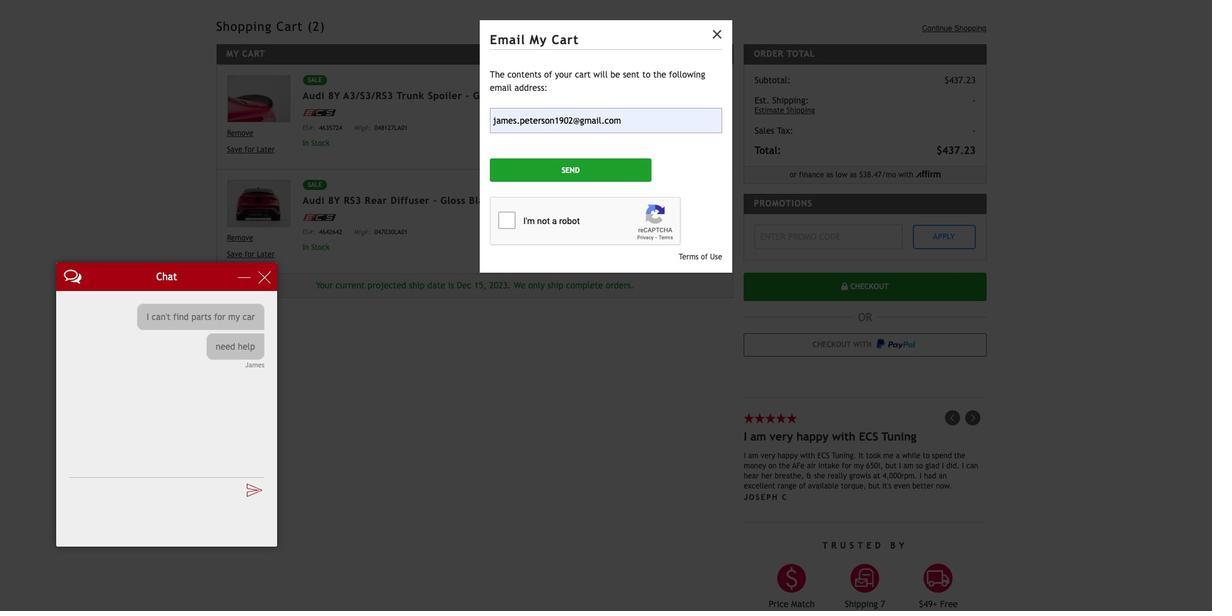 Task type: describe. For each thing, give the bounding box(es) containing it.
mfg#: 047030la01
[[354, 229, 408, 236]]

with inside button
[[853, 340, 872, 349]]

to inside i am very happy with ecs tuning. it took me a while to spend the money on the afe air intake for my 650i, but i am so glad i did. i can hear her breathe, & she really growls at 4,000rpm. i had an excellent range of available torque, but it's even better now. joseph c
[[923, 451, 930, 460]]

the contents of your cart will be sent to the following email address:
[[490, 69, 705, 93]]

checkout button
[[744, 272, 987, 301]]

remove for audi 8y a3/s3/rs3 trunk spoiler - gloss black
[[227, 129, 253, 138]]

took
[[866, 451, 881, 460]]

spoiler
[[428, 90, 462, 101]]

8y for a3/s3/rs3
[[328, 90, 340, 101]]

mfg#: 048127la01
[[354, 124, 408, 131]]

my
[[854, 461, 864, 470]]

i am very happy with ecs tuning. it took me a while to spend the money on the afe air intake for my 650i, but i am so glad i did. i can hear her breathe, & she really growls at 4,000rpm. i had an excellent range of available torque, but it's even better now. joseph c
[[744, 451, 978, 502]]

while
[[902, 451, 921, 460]]

in for audi 8y rs3 rear diffuser - gloss black
[[303, 243, 309, 252]]

or for or
[[858, 310, 872, 324]]

estimate
[[755, 106, 784, 115]]

save for audi 8y a3/s3/rs3 trunk spoiler - gloss black
[[227, 145, 242, 154]]

lifetime for audi 8y a3/s3/rs3 trunk spoiler - gloss black
[[648, 129, 677, 138]]

a
[[896, 451, 900, 460]]

promotions
[[754, 198, 813, 208]]

on
[[769, 461, 777, 470]]

047030la01
[[374, 229, 408, 236]]

price match guarantee
[[769, 599, 815, 611]]

at
[[873, 471, 880, 480]]

sales
[[755, 125, 775, 136]]

audi 8y a3/s3/rs3 trunk spoiler - gloss black link
[[303, 90, 528, 101]]

es#: for audi 8y rs3 rear diffuser - gloss black
[[303, 229, 315, 236]]

the
[[490, 69, 505, 80]]

range
[[778, 481, 797, 490]]

1 ship from the left
[[409, 280, 425, 291]]

650i,
[[866, 461, 883, 470]]

in stock for audi 8y rs3 rear diffuser - gloss black
[[303, 243, 330, 252]]

0 vertical spatial $437.23
[[945, 75, 976, 85]]

better
[[912, 481, 934, 490]]

est.
[[755, 95, 770, 105]]

ecs for tuning.
[[817, 451, 830, 460]]

i am very happy with ecs tuning
[[744, 430, 917, 443]]

really
[[828, 471, 847, 480]]

of inside i am very happy with ecs tuning. it took me a while to spend the money on the afe air intake for my 650i, but i am so glad i did. i can hear her breathe, & she really growls at 4,000rpm. i had an excellent range of available torque, but it's even better now. joseph c
[[799, 481, 806, 490]]

can
[[966, 461, 978, 470]]

my inside document
[[530, 32, 547, 47]]

audi 8y a3/s3/rs3 trunk spoiler - gloss black image
[[227, 75, 290, 123]]

4635724
[[319, 124, 342, 131]]

order
[[754, 49, 784, 59]]

remove link for audi 8y rs3 rear diffuser - gloss black
[[227, 232, 290, 244]]

very for i am very happy with ecs tuning
[[770, 430, 793, 443]]

1 horizontal spatial shopping
[[955, 24, 987, 33]]

remove for audi 8y rs3 rear diffuser - gloss black
[[227, 234, 253, 242]]

0 horizontal spatial shopping
[[216, 19, 272, 33]]

cart for my cart
[[242, 49, 265, 59]]

4642642
[[319, 229, 342, 236]]

terms
[[679, 253, 699, 261]]

continue shopping link
[[922, 23, 987, 34]]

audi for audi 8y a3/s3/rs3 trunk spoiler - gloss black
[[303, 90, 325, 101]]

with right /mo
[[899, 170, 914, 179]]

0 horizontal spatial but
[[869, 481, 880, 490]]

sales tax:
[[755, 125, 793, 136]]

affirm image
[[916, 170, 941, 177]]

checkout for checkout
[[848, 282, 889, 291]]

happy for i am very happy with ecs tuning
[[797, 430, 829, 443]]

next slide image
[[965, 410, 980, 425]]

2 vertical spatial the
[[779, 461, 790, 470]]

the inside the contents of your cart will be sent to the following email address:
[[653, 69, 666, 80]]

now.
[[936, 481, 952, 490]]

even
[[894, 481, 910, 490]]

tuning.
[[832, 451, 856, 460]]

in for audi 8y a3/s3/rs3 trunk spoiler - gloss black
[[303, 139, 309, 147]]

38.47
[[863, 170, 882, 179]]

| for qty
[[690, 180, 694, 189]]

cart inside document
[[552, 32, 579, 47]]

am for i am very happy with ecs tuning. it took me a while to spend the money on the afe air intake for my 650i, but i am so glad i did. i can hear her breathe, & she really growls at 4,000rpm. i had an excellent range of available torque, but it's even better now. joseph c
[[748, 451, 759, 460]]

cart
[[575, 69, 591, 80]]

dec
[[457, 280, 471, 291]]

0 horizontal spatial my
[[226, 49, 239, 59]]

so
[[916, 461, 923, 470]]

very for i am very happy with ecs tuning. it took me a while to spend the money on the afe air intake for my 650i, but i am so glad i did. i can hear her breathe, & she really growls at 4,000rpm. i had an excellent range of available torque, but it's even better now. joseph c
[[761, 451, 775, 460]]

rear
[[365, 195, 387, 206]]

limited qty  |
[[643, 180, 696, 189]]

free for audi 8y a3/s3/rs3 trunk spoiler - gloss black
[[677, 115, 692, 124]]

$49+
[[919, 599, 938, 609]]

replacement for audi 8y a3/s3/rs3 trunk spoiler - gloss black
[[679, 129, 723, 138]]

$49+ free shipping
[[919, 599, 958, 611]]

remove link for audi 8y a3/s3/rs3 trunk spoiler - gloss black
[[227, 128, 290, 139]]

2 as from the left
[[850, 170, 857, 179]]

for inside i am very happy with ecs tuning. it took me a while to spend the money on the afe air intake for my 650i, but i am so glad i did. i can hear her breathe, & she really growls at 4,000rpm. i had an excellent range of available torque, but it's even better now. joseph c
[[842, 461, 852, 470]]

black for audi 8y a3/s3/rs3 trunk spoiler - gloss black
[[502, 90, 528, 101]]

total:
[[755, 144, 781, 156]]

audi 8y rs3 rear diffuser - gloss black link
[[303, 195, 495, 206]]

continue shopping
[[922, 24, 987, 33]]

is
[[448, 280, 454, 291]]

es#: for audi 8y a3/s3/rs3 trunk spoiler - gloss black
[[303, 124, 315, 131]]

trunk
[[397, 90, 425, 101]]

estimate shipping link
[[755, 105, 921, 115]]

lock image
[[841, 283, 848, 290]]

she
[[814, 471, 825, 480]]

limited
[[643, 180, 671, 189]]

your current projected ship date is dec 15, 2023. we only ship complete orders.
[[316, 280, 634, 291]]

an
[[939, 471, 947, 480]]

growls
[[849, 471, 871, 480]]

save for later for audi 8y rs3 rear diffuser - gloss black
[[227, 250, 275, 259]]

we
[[514, 280, 526, 291]]

0 vertical spatial save
[[654, 76, 671, 84]]

tax:
[[777, 125, 793, 136]]

days/week
[[843, 610, 887, 611]]

am for i am very happy with ecs tuning
[[750, 430, 766, 443]]

2
[[313, 19, 320, 33]]

projected
[[368, 280, 406, 291]]

free shipping lifetime replacement for audi 8y a3/s3/rs3 trunk spoiler - gloss black
[[648, 115, 723, 138]]

intake
[[818, 461, 840, 470]]

low
[[836, 170, 848, 179]]

in stock for audi 8y a3/s3/rs3 trunk spoiler - gloss black
[[303, 139, 330, 147]]

es#: 4642642
[[303, 229, 342, 236]]

1 horizontal spatial of
[[701, 253, 708, 261]]

address:
[[515, 83, 548, 93]]

will
[[594, 69, 608, 80]]

(
[[307, 19, 313, 33]]

email my cart document
[[480, 20, 732, 273]]

rs3
[[344, 195, 362, 206]]

orders.
[[606, 280, 634, 291]]

gloss for diffuser
[[441, 195, 466, 206]]



Task type: locate. For each thing, give the bounding box(es) containing it.
2 ship from the left
[[548, 280, 563, 291]]

0 horizontal spatial the
[[653, 69, 666, 80]]

2 vertical spatial of
[[799, 481, 806, 490]]

ecs up 'took'
[[859, 430, 878, 443]]

price
[[769, 599, 789, 609]]

shipping inside the shipping 7 days/week
[[845, 599, 878, 609]]

spend
[[932, 451, 952, 460]]

1 vertical spatial ecs image
[[303, 214, 336, 221]]

or left finance
[[790, 170, 797, 179]]

save for later link down audi 8y a3/s3/rs3 trunk spoiler - gloss black image
[[227, 144, 290, 155]]

audi for audi 8y rs3 rear diffuser - gloss black
[[303, 195, 325, 206]]

with up tuning.
[[832, 430, 856, 443]]

2 stock from the top
[[311, 243, 330, 252]]

0 horizontal spatial black
[[469, 195, 495, 206]]

ecs image up es#: 4635724
[[303, 109, 336, 116]]

for down tuning.
[[842, 461, 852, 470]]

free up the terms
[[677, 219, 692, 228]]

ecs up intake
[[817, 451, 830, 460]]

shopping cart ( 2 )
[[216, 19, 325, 33]]

complete
[[566, 280, 603, 291]]

1 vertical spatial replacement
[[679, 234, 723, 243]]

2 vertical spatial save
[[227, 250, 242, 259]]

1 vertical spatial black
[[469, 195, 495, 206]]

2 in from the top
[[303, 243, 309, 252]]

with inside i am very happy with ecs tuning. it took me a while to spend the money on the afe air intake for my 650i, but i am so glad i did. i can hear her breathe, & she really growls at 4,000rpm. i had an excellent range of available torque, but it's even better now. joseph c
[[800, 451, 815, 460]]

stock down es#: 4642642
[[311, 243, 330, 252]]

est. shipping: estimate shipping
[[755, 95, 815, 115]]

for for audi 8y a3/s3/rs3 trunk spoiler - gloss black
[[245, 145, 255, 154]]

later for audi 8y rs3 rear diffuser - gloss black
[[257, 250, 275, 259]]

0 horizontal spatial ecs
[[817, 451, 830, 460]]

1 vertical spatial am
[[748, 451, 759, 460]]

2 8y from the top
[[328, 195, 340, 206]]

stock
[[311, 139, 330, 147], [311, 243, 330, 252]]

stock for audi 8y rs3 rear diffuser - gloss black
[[311, 243, 330, 252]]

black for audi 8y rs3 rear diffuser - gloss black
[[469, 195, 495, 206]]

es#: left 4635724
[[303, 124, 315, 131]]

available
[[808, 481, 839, 490]]

free down $173.24
[[677, 115, 692, 124]]

me
[[883, 451, 894, 460]]

shipping 7 days/week
[[843, 599, 887, 611]]

shipping down $49+
[[922, 610, 955, 611]]

your
[[555, 69, 572, 80]]

0 vertical spatial free
[[677, 115, 692, 124]]

8y
[[328, 90, 340, 101], [328, 195, 340, 206]]

0 horizontal spatial ship
[[409, 280, 425, 291]]

continue
[[922, 24, 952, 33]]

1 vertical spatial my
[[226, 49, 239, 59]]

0 horizontal spatial as
[[826, 170, 833, 179]]

save for later link for audi 8y a3/s3/rs3 trunk spoiler - gloss black
[[227, 144, 290, 155]]

0 vertical spatial the
[[653, 69, 666, 80]]

mfg#: left 047030la01
[[354, 229, 370, 236]]

tuning
[[882, 430, 917, 443]]

1 | from the top
[[690, 76, 694, 84]]

1 vertical spatial checkout
[[813, 340, 851, 349]]

email my cart
[[490, 32, 579, 47]]

0 horizontal spatial gloss
[[441, 195, 466, 206]]

save for later link down audi 8y rs3 rear diffuser - gloss black "image"
[[227, 249, 290, 260]]

send button
[[490, 158, 652, 182]]

)
[[320, 19, 325, 33]]

1 save for later from the top
[[227, 145, 275, 154]]

0 vertical spatial stock
[[311, 139, 330, 147]]

ship
[[409, 280, 425, 291], [548, 280, 563, 291]]

mfg#: for rs3
[[354, 229, 370, 236]]

2023.
[[489, 280, 511, 291]]

later down audi 8y a3/s3/rs3 trunk spoiler - gloss black image
[[257, 145, 275, 154]]

1 mfg#: from the top
[[354, 124, 370, 131]]

with up air
[[800, 451, 815, 460]]

cart left "("
[[276, 19, 303, 33]]

1 vertical spatial |
[[690, 180, 694, 189]]

a3/s3/rs3
[[343, 90, 393, 101]]

ecs image for audi 8y a3/s3/rs3 trunk spoiler - gloss black
[[303, 109, 336, 116]]

for
[[245, 145, 255, 154], [245, 250, 255, 259], [842, 461, 852, 470]]

0 vertical spatial save for later
[[227, 145, 275, 154]]

free shipping lifetime replacement down $173.24
[[648, 115, 723, 138]]

2 replacement from the top
[[679, 234, 723, 243]]

lifetime up limited
[[648, 129, 677, 138]]

terms of use
[[679, 253, 722, 261]]

the
[[653, 69, 666, 80], [954, 451, 966, 460], [779, 461, 790, 470]]

checkout down lock icon
[[813, 340, 851, 349]]

0 vertical spatial or
[[790, 170, 797, 179]]

2 es#: from the top
[[303, 229, 315, 236]]

finance
[[799, 170, 824, 179]]

cart down shopping cart ( 2 )
[[242, 49, 265, 59]]

1 later from the top
[[257, 145, 275, 154]]

sale up es#: 4635724
[[308, 76, 322, 83]]

of inside the contents of your cart will be sent to the following email address:
[[544, 69, 552, 80]]

shipping down $173.24
[[695, 115, 723, 124]]

2 horizontal spatial the
[[954, 451, 966, 460]]

afe
[[792, 461, 805, 470]]

lifetime for audi 8y rs3 rear diffuser - gloss black
[[648, 234, 677, 243]]

sale
[[308, 76, 322, 83], [308, 181, 322, 188]]

2 | from the top
[[690, 180, 694, 189]]

be
[[611, 69, 620, 80]]

to right sent
[[642, 69, 651, 80]]

1 in stock from the top
[[303, 139, 330, 147]]

later for audi 8y a3/s3/rs3 trunk spoiler - gloss black
[[257, 145, 275, 154]]

sent
[[623, 69, 640, 80]]

sale for audi 8y rs3 rear diffuser - gloss black
[[308, 181, 322, 188]]

0 horizontal spatial of
[[544, 69, 552, 80]]

happy up air
[[797, 430, 829, 443]]

happy
[[797, 430, 829, 443], [778, 451, 798, 460]]

0 vertical spatial audi
[[303, 90, 325, 101]]

8y for rs3
[[328, 195, 340, 206]]

happy up afe
[[778, 451, 798, 460]]

4,000rpm.
[[883, 471, 918, 480]]

$173.24
[[684, 91, 723, 103]]

1 ecs image from the top
[[303, 109, 336, 116]]

checkout up 'checkout with' button
[[848, 282, 889, 291]]

Enter Promo Code text field
[[755, 224, 903, 249]]

es#: 4635724
[[303, 124, 342, 131]]

0 vertical spatial sale
[[308, 76, 322, 83]]

1 lifetime from the top
[[648, 129, 677, 138]]

in stock
[[303, 139, 330, 147], [303, 243, 330, 252]]

remove down audi 8y a3/s3/rs3 trunk spoiler - gloss black image
[[227, 129, 253, 138]]

1 vertical spatial later
[[257, 250, 275, 259]]

for down audi 8y rs3 rear diffuser - gloss black "image"
[[245, 250, 255, 259]]

1 horizontal spatial but
[[885, 461, 897, 470]]

25%
[[673, 76, 687, 84]]

1 horizontal spatial black
[[502, 90, 528, 101]]

1 vertical spatial stock
[[311, 243, 330, 252]]

free shipping lifetime replacement for audi 8y rs3 rear diffuser - gloss black
[[648, 219, 723, 243]]

0 vertical spatial my
[[530, 32, 547, 47]]

0 vertical spatial in
[[303, 139, 309, 147]]

but
[[885, 461, 897, 470], [869, 481, 880, 490]]

free for audi 8y rs3 rear diffuser - gloss black
[[677, 219, 692, 228]]

save for later down audi 8y a3/s3/rs3 trunk spoiler - gloss black image
[[227, 145, 275, 154]]

but down me
[[885, 461, 897, 470]]

replacement for audi 8y rs3 rear diffuser - gloss black
[[679, 234, 723, 243]]

but down at at the bottom right of page
[[869, 481, 880, 490]]

lifetime
[[648, 129, 677, 138], [648, 234, 677, 243]]

0 vertical spatial in stock
[[303, 139, 330, 147]]

later down audi 8y rs3 rear diffuser - gloss black "image"
[[257, 250, 275, 259]]

save for later for audi 8y a3/s3/rs3 trunk spoiler - gloss black
[[227, 145, 275, 154]]

ecs image
[[303, 109, 336, 116], [303, 214, 336, 221]]

0 vertical spatial happy
[[797, 430, 829, 443]]

shipping
[[787, 106, 815, 115], [695, 115, 723, 124], [695, 219, 723, 228], [845, 599, 878, 609], [922, 610, 955, 611]]

apply
[[933, 232, 955, 241]]

1 es#: from the top
[[303, 124, 315, 131]]

save for later down audi 8y rs3 rear diffuser - gloss black "image"
[[227, 250, 275, 259]]

1 horizontal spatial to
[[923, 451, 930, 460]]

1 horizontal spatial or
[[858, 310, 872, 324]]

1 horizontal spatial ship
[[548, 280, 563, 291]]

ecs inside i am very happy with ecs tuning. it took me a while to spend the money on the afe air intake for my 650i, but i am so glad i did. i can hear her breathe, & she really growls at 4,000rpm. i had an excellent range of available torque, but it's even better now. joseph c
[[817, 451, 830, 460]]

your
[[316, 280, 333, 291]]

1 replacement from the top
[[679, 129, 723, 138]]

048127la01
[[374, 124, 408, 131]]

subtotal:
[[755, 75, 791, 85]]

1 remove link from the top
[[227, 128, 290, 139]]

1 vertical spatial save for later
[[227, 250, 275, 259]]

0 vertical spatial |
[[690, 76, 694, 84]]

had
[[924, 471, 937, 480]]

total
[[787, 49, 815, 59]]

replacement down $173.24
[[679, 129, 723, 138]]

1 vertical spatial remove link
[[227, 232, 290, 244]]

1 vertical spatial in
[[303, 243, 309, 252]]

only
[[528, 280, 545, 291]]

as left $
[[850, 170, 857, 179]]

0 vertical spatial es#:
[[303, 124, 315, 131]]

sale for audi 8y a3/s3/rs3 trunk spoiler - gloss black
[[308, 76, 322, 83]]

save for later
[[227, 145, 275, 154], [227, 250, 275, 259]]

shipping up "days/week"
[[845, 599, 878, 609]]

1 vertical spatial or
[[858, 310, 872, 324]]

shopping right continue
[[955, 24, 987, 33]]

0 vertical spatial remove link
[[227, 128, 290, 139]]

2 save for later link from the top
[[227, 249, 290, 260]]

8y up 4635724
[[328, 90, 340, 101]]

free shipping lifetime replacement
[[648, 115, 723, 138], [648, 219, 723, 243]]

8y left rs3
[[328, 195, 340, 206]]

in down es#: 4642642
[[303, 243, 309, 252]]

1 vertical spatial for
[[245, 250, 255, 259]]

email my cart dialog
[[0, 0, 1212, 611]]

15,
[[474, 280, 487, 291]]

ecs image for audi 8y rs3 rear diffuser - gloss black
[[303, 214, 336, 221]]

0 vertical spatial remove
[[227, 129, 253, 138]]

checkout for checkout with
[[813, 340, 851, 349]]

for down audi 8y a3/s3/rs3 trunk spoiler - gloss black image
[[245, 145, 255, 154]]

checkout
[[848, 282, 889, 291], [813, 340, 851, 349]]

1 vertical spatial to
[[923, 451, 930, 460]]

0 vertical spatial but
[[885, 461, 897, 470]]

trusted by
[[822, 540, 908, 550]]

cart
[[276, 19, 303, 33], [552, 32, 579, 47], [242, 49, 265, 59]]

shopping up my cart
[[216, 19, 272, 33]]

1 vertical spatial remove
[[227, 234, 253, 242]]

black
[[502, 90, 528, 101], [469, 195, 495, 206]]

it's
[[882, 481, 892, 490]]

1 save for later link from the top
[[227, 144, 290, 155]]

1 vertical spatial $437.23
[[937, 144, 976, 156]]

/mo
[[882, 170, 896, 179]]

shipping up use
[[695, 219, 723, 228]]

checkout with
[[813, 340, 874, 349]]

1 in from the top
[[303, 139, 309, 147]]

mfg#:
[[354, 124, 370, 131], [354, 229, 370, 236]]

ecs image up es#: 4642642
[[303, 214, 336, 221]]

2 audi from the top
[[303, 195, 325, 206]]

am
[[750, 430, 766, 443], [748, 451, 759, 460], [904, 461, 914, 470]]

1 horizontal spatial my
[[530, 32, 547, 47]]

1 vertical spatial very
[[761, 451, 775, 460]]

1 vertical spatial the
[[954, 451, 966, 460]]

2 vertical spatial free
[[940, 599, 958, 609]]

free inside $49+ free shipping
[[940, 599, 958, 609]]

of right the range at the bottom right
[[799, 481, 806, 490]]

0 vertical spatial later
[[257, 145, 275, 154]]

2 vertical spatial am
[[904, 461, 914, 470]]

0 vertical spatial of
[[544, 69, 552, 80]]

0 vertical spatial 8y
[[328, 90, 340, 101]]

1 vertical spatial gloss
[[441, 195, 466, 206]]

1 horizontal spatial gloss
[[473, 90, 498, 101]]

0 vertical spatial ecs
[[859, 430, 878, 443]]

gloss down 'the'
[[473, 90, 498, 101]]

es#: left 4642642
[[303, 229, 315, 236]]

ship right the only
[[548, 280, 563, 291]]

my down shopping cart ( 2 )
[[226, 49, 239, 59]]

0 horizontal spatial cart
[[242, 49, 265, 59]]

1 sale from the top
[[308, 76, 322, 83]]

1 audi from the top
[[303, 90, 325, 101]]

save 25% | $230.99
[[654, 76, 723, 84]]

2 free shipping lifetime replacement from the top
[[648, 219, 723, 243]]

0 vertical spatial checkout
[[848, 282, 889, 291]]

in stock down es#: 4635724
[[303, 139, 330, 147]]

shipping inside the est. shipping: estimate shipping
[[787, 106, 815, 115]]

| right 25%
[[690, 76, 694, 84]]

0 vertical spatial free shipping lifetime replacement
[[648, 115, 723, 138]]

it
[[859, 451, 864, 460]]

email
[[490, 32, 525, 47]]

cart up your
[[552, 32, 579, 47]]

1 horizontal spatial cart
[[276, 19, 303, 33]]

2 horizontal spatial of
[[799, 481, 806, 490]]

$437.23
[[945, 75, 976, 85], [937, 144, 976, 156]]

joseph
[[744, 493, 779, 502]]

1 vertical spatial lifetime
[[648, 234, 677, 243]]

0 vertical spatial replacement
[[679, 129, 723, 138]]

2 save for later from the top
[[227, 250, 275, 259]]

in down es#: 4635724
[[303, 139, 309, 147]]

| for 25%
[[690, 76, 694, 84]]

audi 8y rs3 rear diffuser - gloss black image
[[227, 180, 290, 227]]

happy inside i am very happy with ecs tuning. it took me a while to spend the money on the afe air intake for my 650i, but i am so glad i did. i can hear her breathe, & she really growls at 4,000rpm. i had an excellent range of available torque, but it's even better now. joseph c
[[778, 451, 798, 460]]

None number field
[[586, 90, 608, 115], [586, 195, 608, 220], [586, 90, 608, 115], [586, 195, 608, 220]]

lifetime down limited
[[648, 234, 677, 243]]

1 vertical spatial of
[[701, 253, 708, 261]]

gloss for spoiler
[[473, 90, 498, 101]]

0 vertical spatial for
[[245, 145, 255, 154]]

stock down es#: 4635724
[[311, 139, 330, 147]]

save left 25%
[[654, 76, 671, 84]]

remove
[[227, 129, 253, 138], [227, 234, 253, 242]]

audi up es#: 4635724
[[303, 90, 325, 101]]

0 vertical spatial black
[[502, 90, 528, 101]]

0 vertical spatial mfg#:
[[354, 124, 370, 131]]

0 horizontal spatial to
[[642, 69, 651, 80]]

did.
[[946, 461, 960, 470]]

order total
[[754, 49, 815, 59]]

qty
[[673, 180, 688, 189]]

1 vertical spatial mfg#:
[[354, 229, 370, 236]]

1 vertical spatial in stock
[[303, 243, 330, 252]]

1 stock from the top
[[311, 139, 330, 147]]

1 vertical spatial sale
[[308, 181, 322, 188]]

for for audi 8y rs3 rear diffuser - gloss black
[[245, 250, 255, 259]]

free right $49+
[[940, 599, 958, 609]]

remove down audi 8y rs3 rear diffuser - gloss black "image"
[[227, 234, 253, 242]]

very inside i am very happy with ecs tuning. it took me a while to spend the money on the afe air intake for my 650i, but i am so glad i did. i can hear her breathe, & she really growls at 4,000rpm. i had an excellent range of available torque, but it's even better now. joseph c
[[761, 451, 775, 460]]

shipping down shipping: in the right of the page
[[787, 106, 815, 115]]

ecs for tuning
[[859, 430, 878, 443]]

sale up es#: 4642642
[[308, 181, 322, 188]]

the up breathe, on the bottom right of the page
[[779, 461, 790, 470]]

save down audi 8y rs3 rear diffuser - gloss black "image"
[[227, 250, 242, 259]]

following
[[669, 69, 705, 80]]

glad
[[925, 461, 940, 470]]

remove link
[[227, 128, 290, 139], [227, 232, 290, 244]]

guarantee
[[771, 610, 813, 611]]

1 as from the left
[[826, 170, 833, 179]]

remove link down audi 8y a3/s3/rs3 trunk spoiler - gloss black image
[[227, 128, 290, 139]]

|
[[690, 76, 694, 84], [690, 180, 694, 189]]

of left your
[[544, 69, 552, 80]]

1 vertical spatial audi
[[303, 195, 325, 206]]

1 horizontal spatial as
[[850, 170, 857, 179]]

$437.23 down the continue shopping link
[[945, 75, 976, 85]]

0 vertical spatial save for later link
[[227, 144, 290, 155]]

mfg#: for a3/s3/rs3
[[354, 124, 370, 131]]

0 vertical spatial to
[[642, 69, 651, 80]]

1 vertical spatial save
[[227, 145, 242, 154]]

1 vertical spatial but
[[869, 481, 880, 490]]

2 later from the top
[[257, 250, 275, 259]]

ship left date
[[409, 280, 425, 291]]

or up 'checkout with' button
[[858, 310, 872, 324]]

2 in stock from the top
[[303, 243, 330, 252]]

$230.99
[[696, 76, 723, 84]]

2 mfg#: from the top
[[354, 229, 370, 236]]

date
[[428, 280, 445, 291]]

or for or finance as low as $ 38.47 /mo with
[[790, 170, 797, 179]]

send
[[562, 166, 580, 175]]

match
[[791, 599, 815, 609]]

with down checkout button
[[853, 340, 872, 349]]

the left 25%
[[653, 69, 666, 80]]

in
[[303, 139, 309, 147], [303, 243, 309, 252]]

in stock down es#: 4642642
[[303, 243, 330, 252]]

shipping:
[[772, 95, 809, 105]]

2 vertical spatial for
[[842, 461, 852, 470]]

as left low
[[826, 170, 833, 179]]

1 vertical spatial ecs
[[817, 451, 830, 460]]

save for later link for audi 8y rs3 rear diffuser - gloss black
[[227, 249, 290, 260]]

cart for shopping cart ( 2 )
[[276, 19, 303, 33]]

the up did.
[[954, 451, 966, 460]]

2 remove link from the top
[[227, 232, 290, 244]]

2 lifetime from the top
[[648, 234, 677, 243]]

$437.23 up affirm icon
[[937, 144, 976, 156]]

0 vertical spatial gloss
[[473, 90, 498, 101]]

| right the qty
[[690, 180, 694, 189]]

Enter your Email Address email field
[[490, 108, 722, 133]]

terms of use link
[[679, 251, 722, 263]]

0 horizontal spatial or
[[790, 170, 797, 179]]

1 free shipping lifetime replacement from the top
[[648, 115, 723, 138]]

1 vertical spatial save for later link
[[227, 249, 290, 260]]

gloss right diffuser
[[441, 195, 466, 206]]

free shipping lifetime replacement up the terms
[[648, 219, 723, 243]]

to up the glad
[[923, 451, 930, 460]]

replacement up terms of use link
[[679, 234, 723, 243]]

1 vertical spatial 8y
[[328, 195, 340, 206]]

shipping inside $49+ free shipping
[[922, 610, 955, 611]]

save down audi 8y a3/s3/rs3 trunk spoiler - gloss black image
[[227, 145, 242, 154]]

mfg#: left 048127la01
[[354, 124, 370, 131]]

2 sale from the top
[[308, 181, 322, 188]]

replacement
[[679, 129, 723, 138], [679, 234, 723, 243]]

2 ecs image from the top
[[303, 214, 336, 221]]

of left use
[[701, 253, 708, 261]]

audi up es#: 4642642
[[303, 195, 325, 206]]

stock for audi 8y a3/s3/rs3 trunk spoiler - gloss black
[[311, 139, 330, 147]]

1 vertical spatial free shipping lifetime replacement
[[648, 219, 723, 243]]

of
[[544, 69, 552, 80], [701, 253, 708, 261], [799, 481, 806, 490]]

very
[[770, 430, 793, 443], [761, 451, 775, 460]]

checkout with button
[[744, 333, 987, 356]]

c
[[782, 493, 788, 502]]

her
[[761, 471, 773, 480]]

1 remove from the top
[[227, 129, 253, 138]]

0 vertical spatial lifetime
[[648, 129, 677, 138]]

1 8y from the top
[[328, 90, 340, 101]]

save for audi 8y rs3 rear diffuser - gloss black
[[227, 250, 242, 259]]

previous slide image
[[945, 410, 960, 425]]

2 remove from the top
[[227, 234, 253, 242]]

1 vertical spatial es#:
[[303, 229, 315, 236]]

my right email
[[530, 32, 547, 47]]

1 horizontal spatial the
[[779, 461, 790, 470]]

0 vertical spatial very
[[770, 430, 793, 443]]

0 vertical spatial ecs image
[[303, 109, 336, 116]]

to inside the contents of your cart will be sent to the following email address:
[[642, 69, 651, 80]]

happy for i am very happy with ecs tuning. it took me a while to spend the money on the afe air intake for my 650i, but i am so glad i did. i can hear her breathe, & she really growls at 4,000rpm. i had an excellent range of available torque, but it's even better now. joseph c
[[778, 451, 798, 460]]

remove link down audi 8y rs3 rear diffuser - gloss black "image"
[[227, 232, 290, 244]]



Task type: vqa. For each thing, say whether or not it's contained in the screenshot.
Customize
no



